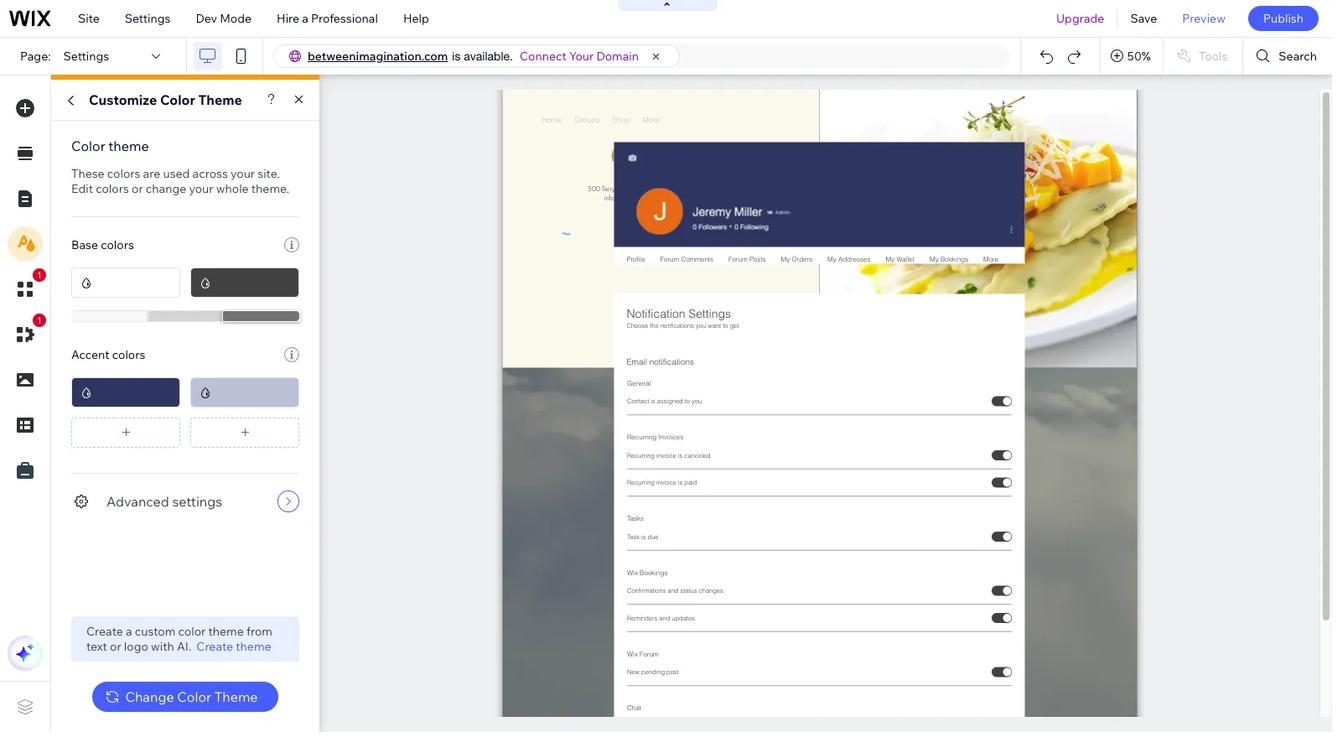 Task type: describe. For each thing, give the bounding box(es) containing it.
used
[[163, 166, 190, 181]]

site.
[[258, 166, 280, 181]]

1 horizontal spatial your
[[231, 166, 255, 181]]

your
[[569, 49, 594, 64]]

logo
[[124, 639, 148, 654]]

search button
[[1244, 38, 1333, 75]]

across
[[192, 166, 228, 181]]

2 1 from the top
[[37, 315, 42, 325]]

custom
[[135, 624, 176, 639]]

theme for customize color theme
[[198, 91, 242, 108]]

accent colors
[[71, 347, 145, 362]]

upgrade
[[1057, 11, 1105, 26]]

colors right edit
[[96, 181, 129, 196]]

professional
[[311, 11, 378, 26]]

a for custom
[[126, 624, 132, 639]]

preview
[[1183, 11, 1226, 26]]

help
[[403, 11, 429, 26]]

publish
[[1264, 11, 1304, 26]]

available.
[[464, 49, 513, 63]]

with
[[151, 639, 174, 654]]

or inside the create a custom color theme from text or logo with ai.
[[110, 639, 121, 654]]

50%
[[1128, 49, 1151, 64]]

save button
[[1118, 0, 1170, 37]]

colors for these
[[107, 166, 140, 181]]

0 vertical spatial settings
[[125, 11, 171, 26]]

publish button
[[1249, 6, 1319, 31]]

preview button
[[1170, 0, 1239, 37]]

color for change
[[177, 689, 211, 705]]

change color theme button
[[93, 682, 278, 712]]

color for customize
[[160, 91, 195, 108]]

colors for accent
[[112, 347, 145, 362]]

theme for change color theme
[[214, 689, 258, 705]]

a for professional
[[302, 11, 309, 26]]

1 1 from the top
[[37, 270, 42, 280]]

create theme
[[197, 639, 271, 654]]

or inside these colors are used across your site. edit colors or change your whole theme.
[[132, 181, 143, 196]]

text
[[86, 639, 107, 654]]

50% button
[[1101, 38, 1163, 75]]

search
[[1279, 49, 1318, 64]]

1 vertical spatial color
[[71, 138, 105, 154]]

color
[[178, 624, 206, 639]]

ai.
[[177, 639, 191, 654]]

1 vertical spatial settings
[[63, 49, 109, 64]]



Task type: vqa. For each thing, say whether or not it's contained in the screenshot.
. on the bottom right of page
no



Task type: locate. For each thing, give the bounding box(es) containing it.
1 horizontal spatial or
[[132, 181, 143, 196]]

advanced settings
[[107, 493, 222, 510]]

create theme button
[[197, 639, 271, 654]]

0 horizontal spatial create
[[86, 624, 123, 639]]

0 vertical spatial color
[[160, 91, 195, 108]]

settings
[[172, 493, 222, 510]]

theme up "across"
[[198, 91, 242, 108]]

colors for base
[[101, 237, 134, 252]]

site
[[78, 11, 100, 26]]

base colors
[[71, 237, 134, 252]]

1 vertical spatial 1 button
[[8, 314, 46, 352]]

1 horizontal spatial settings
[[125, 11, 171, 26]]

theme
[[108, 138, 149, 154], [208, 624, 244, 639], [236, 639, 271, 654]]

theme inside the create a custom color theme from text or logo with ai.
[[208, 624, 244, 639]]

theme down the create theme button
[[214, 689, 258, 705]]

or
[[132, 181, 143, 196], [110, 639, 121, 654]]

a right the hire
[[302, 11, 309, 26]]

customize
[[89, 91, 157, 108]]

customize color theme
[[89, 91, 242, 108]]

create for create theme
[[197, 639, 233, 654]]

your left whole
[[189, 181, 214, 196]]

or left change at the left top
[[132, 181, 143, 196]]

color right change
[[177, 689, 211, 705]]

0 vertical spatial or
[[132, 181, 143, 196]]

accent
[[71, 347, 110, 362]]

tools
[[1199, 49, 1228, 64]]

1 vertical spatial or
[[110, 639, 121, 654]]

create right "ai."
[[197, 639, 233, 654]]

create a custom color theme from text or logo with ai.
[[86, 624, 273, 654]]

0 horizontal spatial your
[[189, 181, 214, 196]]

1 vertical spatial theme
[[214, 689, 258, 705]]

or right 'text'
[[110, 639, 121, 654]]

these colors are used across your site. edit colors or change your whole theme.
[[71, 166, 290, 196]]

your left "site."
[[231, 166, 255, 181]]

tools button
[[1164, 38, 1243, 75]]

0 horizontal spatial settings
[[63, 49, 109, 64]]

theme for color
[[108, 138, 149, 154]]

1
[[37, 270, 42, 280], [37, 315, 42, 325]]

save
[[1131, 11, 1158, 26]]

color inside button
[[177, 689, 211, 705]]

change
[[146, 181, 186, 196]]

color right customize
[[160, 91, 195, 108]]

1 1 button from the top
[[8, 268, 46, 307]]

change
[[125, 689, 174, 705]]

2 vertical spatial color
[[177, 689, 211, 705]]

theme
[[198, 91, 242, 108], [214, 689, 258, 705]]

0 vertical spatial 1 button
[[8, 268, 46, 307]]

colors
[[107, 166, 140, 181], [96, 181, 129, 196], [101, 237, 134, 252], [112, 347, 145, 362]]

these
[[71, 166, 105, 181]]

2 1 button from the top
[[8, 314, 46, 352]]

theme left the from
[[208, 624, 244, 639]]

a left custom
[[126, 624, 132, 639]]

color
[[160, 91, 195, 108], [71, 138, 105, 154], [177, 689, 211, 705]]

a inside the create a custom color theme from text or logo with ai.
[[126, 624, 132, 639]]

color up these
[[71, 138, 105, 154]]

theme right color
[[236, 639, 271, 654]]

0 horizontal spatial or
[[110, 639, 121, 654]]

0 vertical spatial a
[[302, 11, 309, 26]]

1 horizontal spatial a
[[302, 11, 309, 26]]

color theme
[[71, 138, 149, 154]]

is
[[452, 49, 461, 63]]

edit
[[71, 181, 93, 196]]

base
[[71, 237, 98, 252]]

your
[[231, 166, 255, 181], [189, 181, 214, 196]]

mode
[[220, 11, 252, 26]]

advanced
[[107, 493, 169, 510]]

are
[[143, 166, 160, 181]]

0 vertical spatial 1
[[37, 270, 42, 280]]

hire a professional
[[277, 11, 378, 26]]

whole
[[216, 181, 249, 196]]

settings left dev at the top left of the page
[[125, 11, 171, 26]]

hire
[[277, 11, 300, 26]]

settings down site
[[63, 49, 109, 64]]

is available. connect your domain
[[452, 49, 639, 64]]

colors left are
[[107, 166, 140, 181]]

a
[[302, 11, 309, 26], [126, 624, 132, 639]]

0 vertical spatial theme
[[198, 91, 242, 108]]

create left logo
[[86, 624, 123, 639]]

1 button
[[8, 268, 46, 307], [8, 314, 46, 352]]

from
[[247, 624, 273, 639]]

dev mode
[[196, 11, 252, 26]]

theme up are
[[108, 138, 149, 154]]

1 vertical spatial a
[[126, 624, 132, 639]]

colors right accent
[[112, 347, 145, 362]]

betweenimagination.com
[[308, 49, 448, 64]]

theme.
[[251, 181, 290, 196]]

colors right base at the left top of page
[[101, 237, 134, 252]]

change color theme
[[125, 689, 258, 705]]

create inside the create a custom color theme from text or logo with ai.
[[86, 624, 123, 639]]

theme for create
[[236, 639, 271, 654]]

create
[[86, 624, 123, 639], [197, 639, 233, 654]]

connect
[[520, 49, 567, 64]]

domain
[[597, 49, 639, 64]]

1 vertical spatial 1
[[37, 315, 42, 325]]

settings
[[125, 11, 171, 26], [63, 49, 109, 64]]

1 horizontal spatial create
[[197, 639, 233, 654]]

dev
[[196, 11, 217, 26]]

create for create a custom color theme from text or logo with ai.
[[86, 624, 123, 639]]

0 horizontal spatial a
[[126, 624, 132, 639]]

theme inside button
[[214, 689, 258, 705]]



